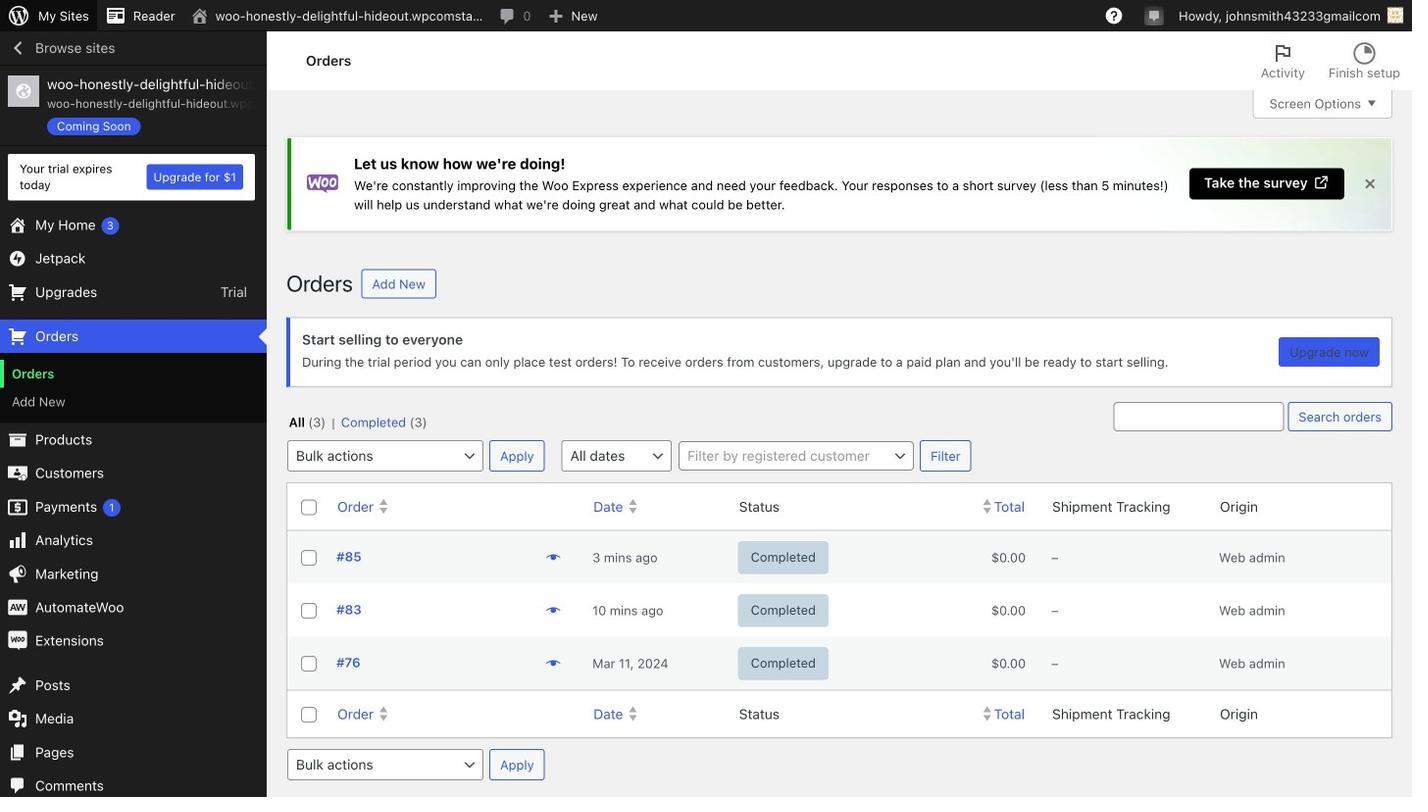 Task type: locate. For each thing, give the bounding box(es) containing it.
None field
[[679, 441, 914, 471]]

None checkbox
[[301, 550, 317, 566], [301, 603, 317, 619], [301, 656, 317, 672], [301, 707, 317, 723], [301, 550, 317, 566], [301, 603, 317, 619], [301, 656, 317, 672], [301, 707, 317, 723]]

tab list
[[1249, 31, 1412, 90]]

None text field
[[680, 442, 913, 470]]

None checkbox
[[301, 499, 317, 515]]

take the survey image
[[1313, 174, 1330, 191]]

notification image
[[1147, 7, 1162, 23]]

toolbar navigation
[[0, 0, 1412, 35]]

None submit
[[1288, 402, 1393, 431], [489, 440, 545, 472], [920, 440, 971, 472], [489, 749, 545, 781], [1288, 402, 1393, 431], [489, 440, 545, 472], [920, 440, 971, 472], [489, 749, 545, 781]]

None search field
[[1113, 402, 1284, 431]]



Task type: describe. For each thing, give the bounding box(es) containing it.
main menu navigation
[[0, 31, 267, 797]]



Task type: vqa. For each thing, say whether or not it's contained in the screenshot.
first Placeholder icon from the bottom of the page
no



